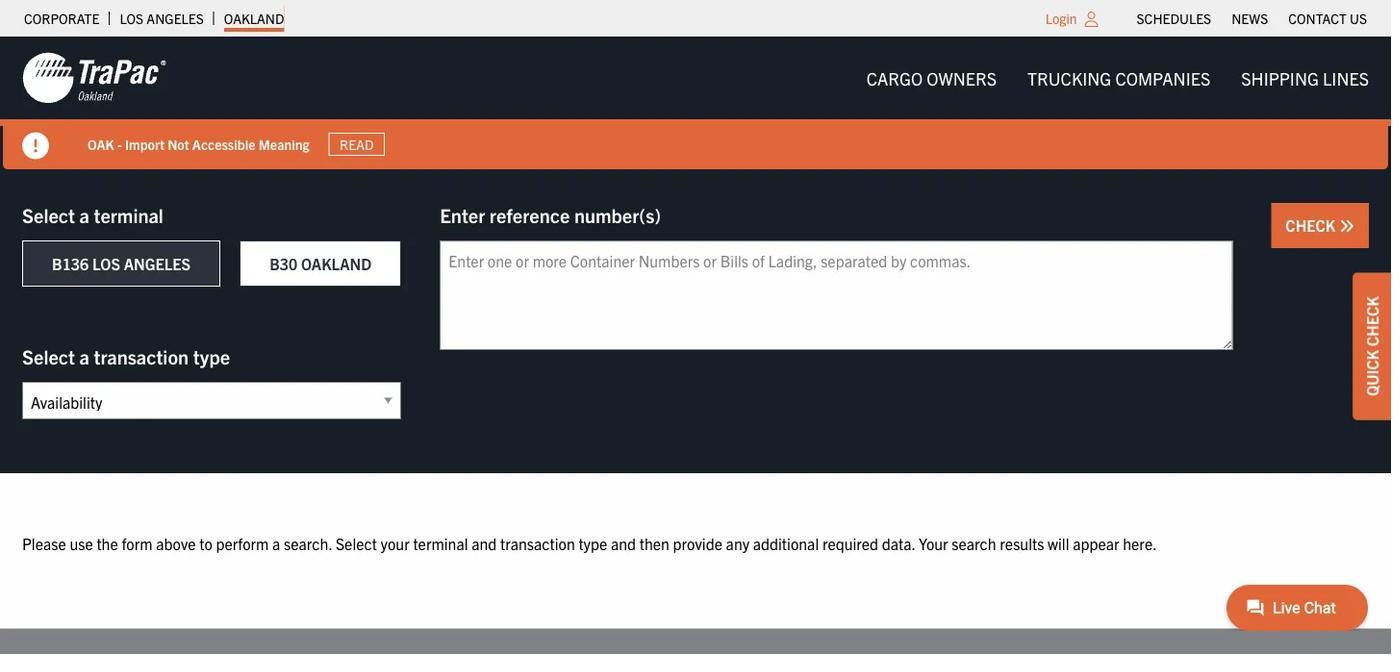 Task type: describe. For each thing, give the bounding box(es) containing it.
1 vertical spatial transaction
[[500, 534, 575, 553]]

use
[[70, 534, 93, 553]]

light image
[[1085, 12, 1098, 27]]

enter reference number(s)
[[440, 203, 661, 227]]

read
[[340, 136, 374, 153]]

required
[[823, 534, 879, 553]]

b136 los angeles
[[52, 254, 191, 273]]

shipping
[[1242, 67, 1319, 89]]

the
[[97, 534, 118, 553]]

1 horizontal spatial terminal
[[413, 534, 468, 553]]

form
[[122, 534, 153, 553]]

us
[[1350, 10, 1367, 27]]

number(s)
[[574, 203, 661, 227]]

a for terminal
[[79, 203, 89, 227]]

b30 oakland
[[270, 254, 372, 273]]

above
[[156, 534, 196, 553]]

login link
[[1046, 10, 1077, 27]]

companies
[[1116, 67, 1211, 89]]

solid image
[[1339, 218, 1355, 234]]

menu bar containing schedules
[[1127, 5, 1377, 32]]

your
[[381, 534, 410, 553]]

2 vertical spatial a
[[272, 534, 280, 553]]

meaning
[[259, 135, 309, 153]]

shipping lines link
[[1226, 59, 1385, 97]]

search.
[[284, 534, 332, 553]]

news
[[1232, 10, 1268, 27]]

any
[[726, 534, 750, 553]]

contact us
[[1289, 10, 1367, 27]]

quick
[[1362, 350, 1382, 396]]

solid image
[[22, 132, 49, 159]]

check button
[[1271, 203, 1369, 248]]

2 and from the left
[[611, 534, 636, 553]]

oakland image
[[22, 51, 166, 105]]

select for select a transaction type
[[22, 344, 75, 368]]

b136
[[52, 254, 89, 273]]

schedules link
[[1137, 5, 1212, 32]]

1 vertical spatial check
[[1362, 297, 1382, 347]]

news link
[[1232, 5, 1268, 32]]

owners
[[927, 67, 997, 89]]

results
[[1000, 534, 1044, 553]]

0 vertical spatial los
[[120, 10, 144, 27]]

contact us link
[[1289, 5, 1367, 32]]

enter
[[440, 203, 485, 227]]

import
[[125, 135, 165, 153]]

to
[[199, 534, 212, 553]]

check inside button
[[1286, 216, 1339, 235]]

b30
[[270, 254, 298, 273]]

corporate link
[[24, 5, 99, 32]]

1 horizontal spatial type
[[579, 534, 607, 553]]

trucking companies link
[[1012, 59, 1226, 97]]

los angeles link
[[120, 5, 204, 32]]

0 vertical spatial oakland
[[224, 10, 284, 27]]

trucking companies
[[1028, 67, 1211, 89]]

oak
[[88, 135, 114, 153]]



Task type: locate. For each thing, give the bounding box(es) containing it.
angeles down select a terminal
[[124, 254, 191, 273]]

quick check
[[1362, 297, 1382, 396]]

1 horizontal spatial check
[[1362, 297, 1382, 347]]

0 horizontal spatial transaction
[[94, 344, 189, 368]]

-
[[117, 135, 122, 153]]

here.
[[1123, 534, 1157, 553]]

select a transaction type
[[22, 344, 230, 368]]

appear
[[1073, 534, 1120, 553]]

quick check link
[[1353, 272, 1391, 420]]

select for select a terminal
[[22, 203, 75, 227]]

schedules
[[1137, 10, 1212, 27]]

footer
[[0, 629, 1391, 654]]

and right your
[[472, 534, 497, 553]]

cargo owners
[[867, 67, 997, 89]]

oak - import not accessible meaning
[[88, 135, 309, 153]]

trucking
[[1028, 67, 1112, 89]]

0 horizontal spatial and
[[472, 534, 497, 553]]

banner containing cargo owners
[[0, 37, 1391, 169]]

will
[[1048, 534, 1069, 553]]

then
[[640, 534, 670, 553]]

1 vertical spatial menu bar
[[851, 59, 1385, 97]]

0 vertical spatial type
[[193, 344, 230, 368]]

search
[[952, 534, 997, 553]]

please
[[22, 534, 66, 553]]

oakland right los angeles link
[[224, 10, 284, 27]]

1 vertical spatial los
[[92, 254, 120, 273]]

angeles left oakland link
[[147, 10, 204, 27]]

0 vertical spatial angeles
[[147, 10, 204, 27]]

cargo
[[867, 67, 923, 89]]

los angeles
[[120, 10, 204, 27]]

a for transaction
[[79, 344, 89, 368]]

accessible
[[192, 135, 255, 153]]

los right b136
[[92, 254, 120, 273]]

select
[[22, 203, 75, 227], [22, 344, 75, 368], [336, 534, 377, 553]]

los
[[120, 10, 144, 27], [92, 254, 120, 273]]

select a terminal
[[22, 203, 163, 227]]

check
[[1286, 216, 1339, 235], [1362, 297, 1382, 347]]

and left then
[[611, 534, 636, 553]]

terminal
[[94, 203, 163, 227], [413, 534, 468, 553]]

terminal right your
[[413, 534, 468, 553]]

read link
[[329, 133, 385, 156]]

corporate
[[24, 10, 99, 27]]

provide
[[673, 534, 723, 553]]

menu bar up shipping
[[1127, 5, 1377, 32]]

0 vertical spatial select
[[22, 203, 75, 227]]

0 vertical spatial transaction
[[94, 344, 189, 368]]

menu bar containing cargo owners
[[851, 59, 1385, 97]]

shipping lines
[[1242, 67, 1369, 89]]

please use the form above to perform a search. select your terminal and transaction type and then provide any additional required data. your search results will appear here.
[[22, 534, 1157, 553]]

and
[[472, 534, 497, 553], [611, 534, 636, 553]]

login
[[1046, 10, 1077, 27]]

contact
[[1289, 10, 1347, 27]]

angeles
[[147, 10, 204, 27], [124, 254, 191, 273]]

select down b136
[[22, 344, 75, 368]]

not
[[168, 135, 189, 153]]

oakland right b30
[[301, 254, 372, 273]]

menu bar down light icon
[[851, 59, 1385, 97]]

1 horizontal spatial transaction
[[500, 534, 575, 553]]

a
[[79, 203, 89, 227], [79, 344, 89, 368], [272, 534, 280, 553]]

1 vertical spatial terminal
[[413, 534, 468, 553]]

oakland link
[[224, 5, 284, 32]]

Enter reference number(s) text field
[[440, 241, 1233, 350]]

terminal up b136 los angeles
[[94, 203, 163, 227]]

reference
[[490, 203, 570, 227]]

a down b136
[[79, 344, 89, 368]]

select left your
[[336, 534, 377, 553]]

0 horizontal spatial check
[[1286, 216, 1339, 235]]

0 vertical spatial terminal
[[94, 203, 163, 227]]

type
[[193, 344, 230, 368], [579, 534, 607, 553]]

lines
[[1323, 67, 1369, 89]]

oakland
[[224, 10, 284, 27], [301, 254, 372, 273]]

data.
[[882, 534, 915, 553]]

0 vertical spatial a
[[79, 203, 89, 227]]

additional
[[753, 534, 819, 553]]

your
[[919, 534, 948, 553]]

1 vertical spatial a
[[79, 344, 89, 368]]

a left search.
[[272, 534, 280, 553]]

1 vertical spatial type
[[579, 534, 607, 553]]

0 vertical spatial check
[[1286, 216, 1339, 235]]

0 horizontal spatial type
[[193, 344, 230, 368]]

1 horizontal spatial and
[[611, 534, 636, 553]]

0 vertical spatial menu bar
[[1127, 5, 1377, 32]]

los right corporate link
[[120, 10, 144, 27]]

0 horizontal spatial oakland
[[224, 10, 284, 27]]

1 horizontal spatial oakland
[[301, 254, 372, 273]]

a up b136
[[79, 203, 89, 227]]

banner
[[0, 37, 1391, 169]]

1 vertical spatial oakland
[[301, 254, 372, 273]]

cargo owners link
[[851, 59, 1012, 97]]

1 and from the left
[[472, 534, 497, 553]]

1 vertical spatial angeles
[[124, 254, 191, 273]]

1 vertical spatial select
[[22, 344, 75, 368]]

menu bar
[[1127, 5, 1377, 32], [851, 59, 1385, 97]]

transaction
[[94, 344, 189, 368], [500, 534, 575, 553]]

2 vertical spatial select
[[336, 534, 377, 553]]

0 horizontal spatial terminal
[[94, 203, 163, 227]]

select up b136
[[22, 203, 75, 227]]

perform
[[216, 534, 269, 553]]



Task type: vqa. For each thing, say whether or not it's contained in the screenshot.
Los
yes



